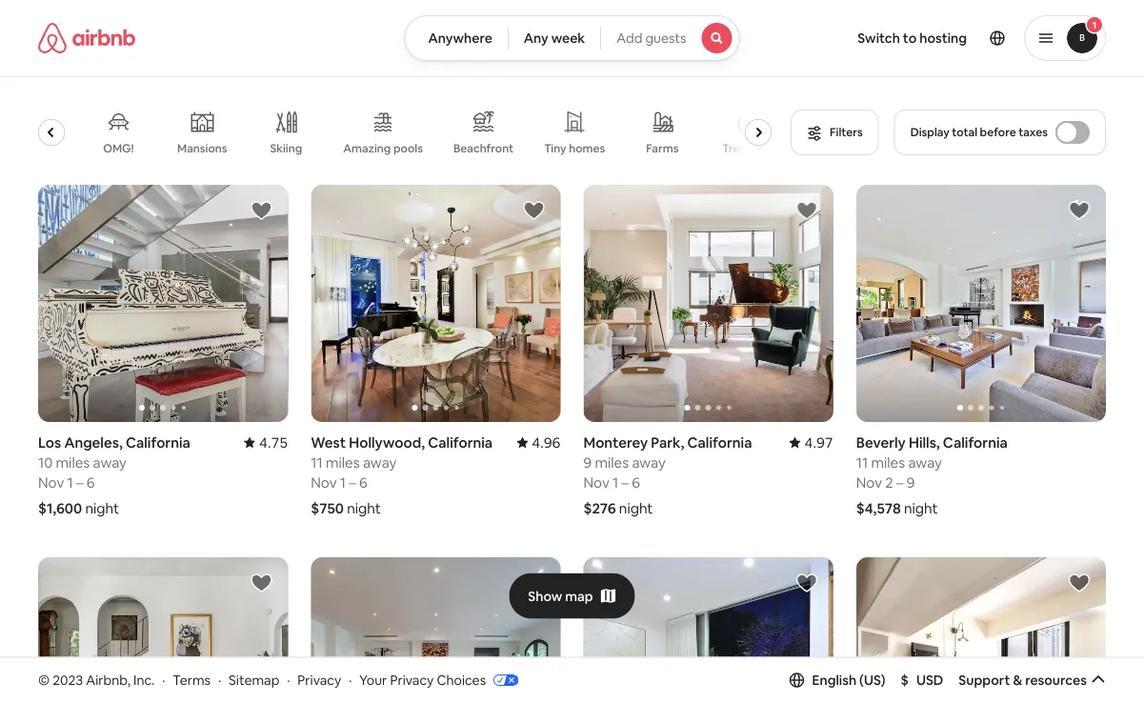 Task type: locate. For each thing, give the bounding box(es) containing it.
nov inside los angeles, california 10 miles away nov 1 – 6 $1,600 night
[[38, 473, 64, 492]]

show map button
[[509, 573, 635, 619]]

profile element
[[763, 0, 1107, 76]]

nov
[[38, 473, 64, 492], [311, 473, 337, 492], [584, 473, 610, 492], [857, 473, 883, 492]]

miles right the 10
[[56, 453, 90, 472]]

· left your
[[349, 672, 352, 689]]

monterey park, california 9 miles away nov 1 – 6 $276 night
[[584, 433, 752, 518]]

– inside west hollywood, california 11 miles away nov 1 – 6 $750 night
[[349, 473, 356, 492]]

2 add to wishlist: los angeles, california image from the left
[[796, 572, 818, 595]]

11 inside beverly hills, california 11 miles away nov 2 – 9 $4,578 night
[[857, 453, 868, 472]]

resources
[[1026, 672, 1087, 689]]

nov inside west hollywood, california 11 miles away nov 1 – 6 $750 night
[[311, 473, 337, 492]]

night right $750
[[347, 499, 381, 518]]

4 away from the left
[[909, 453, 942, 472]]

monterey
[[584, 433, 648, 452]]

miles down monterey
[[595, 453, 629, 472]]

0 vertical spatial 9
[[584, 453, 592, 472]]

show
[[528, 588, 563, 605]]

miles inside west hollywood, california 11 miles away nov 1 – 6 $750 night
[[326, 453, 360, 472]]

night inside los angeles, california 10 miles away nov 1 – 6 $1,600 night
[[85, 499, 119, 518]]

(us)
[[860, 672, 886, 689]]

angeles,
[[64, 433, 123, 452]]

2 11 from the left
[[857, 453, 868, 472]]

miles for west
[[326, 453, 360, 472]]

1 11 from the left
[[311, 453, 323, 472]]

11 down west
[[311, 453, 323, 472]]

miles down west
[[326, 453, 360, 472]]

$4,578
[[857, 499, 901, 518]]

0 horizontal spatial add to wishlist: beverly hills, california image
[[523, 572, 546, 595]]

– up $1,600
[[76, 473, 83, 492]]

1 vertical spatial 9
[[907, 473, 915, 492]]

1 inside los angeles, california 10 miles away nov 1 – 6 $1,600 night
[[67, 473, 73, 492]]

add to wishlist: west hollywood, california image
[[523, 199, 546, 222]]

– inside beverly hills, california 11 miles away nov 2 – 9 $4,578 night
[[897, 473, 904, 492]]

1 nov from the left
[[38, 473, 64, 492]]

4.96 out of 5 average rating image
[[517, 433, 561, 452]]

3 nov from the left
[[584, 473, 610, 492]]

away inside beverly hills, california 11 miles away nov 2 – 9 $4,578 night
[[909, 453, 942, 472]]

4 california from the left
[[943, 433, 1008, 452]]

2 miles from the left
[[326, 453, 360, 472]]

miles inside beverly hills, california 11 miles away nov 2 – 9 $4,578 night
[[872, 453, 906, 472]]

1 inside dropdown button
[[1093, 19, 1097, 31]]

– down monterey
[[622, 473, 629, 492]]

away inside west hollywood, california 11 miles away nov 1 – 6 $750 night
[[363, 453, 397, 472]]

2 nov from the left
[[311, 473, 337, 492]]

6 for $276
[[632, 473, 641, 492]]

9 inside monterey park, california 9 miles away nov 1 – 6 $276 night
[[584, 453, 592, 472]]

4 night from the left
[[904, 499, 938, 518]]

miles for beverly
[[872, 453, 906, 472]]

2
[[886, 473, 894, 492]]

3 california from the left
[[688, 433, 752, 452]]

– for $750
[[349, 473, 356, 492]]

1 vertical spatial add to wishlist: los angeles, california image
[[1068, 572, 1091, 595]]

trending
[[723, 141, 771, 156]]

away for 11 miles away
[[363, 453, 397, 472]]

· left 'privacy' "link"
[[287, 672, 290, 689]]

switch to hosting link
[[847, 18, 979, 58]]

1 night from the left
[[85, 499, 119, 518]]

9 down monterey
[[584, 453, 592, 472]]

4.97 out of 5 average rating image
[[790, 433, 834, 452]]

away for 10 miles away
[[93, 453, 127, 472]]

away
[[93, 453, 127, 472], [363, 453, 397, 472], [632, 453, 666, 472], [909, 453, 942, 472]]

2 away from the left
[[363, 453, 397, 472]]

privacy right your
[[390, 672, 434, 689]]

away down hollywood,
[[363, 453, 397, 472]]

los angeles, california 10 miles away nov 1 – 6 $1,600 night
[[38, 433, 191, 518]]

before
[[980, 125, 1017, 140]]

support
[[959, 672, 1011, 689]]

11 inside west hollywood, california 11 miles away nov 1 – 6 $750 night
[[311, 453, 323, 472]]

add guests
[[617, 30, 687, 47]]

california right angeles,
[[126, 433, 191, 452]]

– right 2
[[897, 473, 904, 492]]

nov up $750
[[311, 473, 337, 492]]

1 inside west hollywood, california 11 miles away nov 1 – 6 $750 night
[[340, 473, 346, 492]]

6 for $1,600
[[87, 473, 95, 492]]

miles inside los angeles, california 10 miles away nov 1 – 6 $1,600 night
[[56, 453, 90, 472]]

miles inside monterey park, california 9 miles away nov 1 – 6 $276 night
[[595, 453, 629, 472]]

1 california from the left
[[126, 433, 191, 452]]

3 miles from the left
[[595, 453, 629, 472]]

1 for los angeles, california
[[67, 473, 73, 492]]

1 horizontal spatial add to wishlist: beverly hills, california image
[[1068, 199, 1091, 222]]

9 right 2
[[907, 473, 915, 492]]

0 horizontal spatial 9
[[584, 453, 592, 472]]

nov inside beverly hills, california 11 miles away nov 2 – 9 $4,578 night
[[857, 473, 883, 492]]

night inside monterey park, california 9 miles away nov 1 – 6 $276 night
[[619, 499, 653, 518]]

1 horizontal spatial 11
[[857, 453, 868, 472]]

night
[[85, 499, 119, 518], [347, 499, 381, 518], [619, 499, 653, 518], [904, 499, 938, 518]]

1 inside monterey park, california 9 miles away nov 1 – 6 $276 night
[[613, 473, 619, 492]]

0 horizontal spatial add to wishlist: los angeles, california image
[[250, 572, 273, 595]]

6 inside los angeles, california 10 miles away nov 1 – 6 $1,600 night
[[87, 473, 95, 492]]

week
[[552, 30, 585, 47]]

night for $1,600
[[85, 499, 119, 518]]

$276
[[584, 499, 616, 518]]

your
[[360, 672, 387, 689]]

©
[[38, 672, 50, 689]]

4 · from the left
[[349, 672, 352, 689]]

11 for beverly
[[857, 453, 868, 472]]

– inside los angeles, california 10 miles away nov 1 – 6 $1,600 night
[[76, 473, 83, 492]]

night for $750
[[347, 499, 381, 518]]

privacy left your
[[298, 672, 341, 689]]

3 night from the left
[[619, 499, 653, 518]]

4 nov from the left
[[857, 473, 883, 492]]

3 6 from the left
[[632, 473, 641, 492]]

nov down the 10
[[38, 473, 64, 492]]

– down hollywood,
[[349, 473, 356, 492]]

1 horizontal spatial 6
[[359, 473, 368, 492]]

1 – from the left
[[76, 473, 83, 492]]

to
[[903, 30, 917, 47]]

6 inside monterey park, california 9 miles away nov 1 – 6 $276 night
[[632, 473, 641, 492]]

· right inc.
[[162, 672, 165, 689]]

1 · from the left
[[162, 672, 165, 689]]

add guests button
[[601, 15, 740, 61]]

night right $276
[[619, 499, 653, 518]]

$750
[[311, 499, 344, 518]]

miles
[[56, 453, 90, 472], [326, 453, 360, 472], [595, 453, 629, 472], [872, 453, 906, 472]]

your privacy choices link
[[360, 672, 519, 690]]

11 down beverly
[[857, 453, 868, 472]]

airbnb,
[[86, 672, 131, 689]]

6 inside west hollywood, california 11 miles away nov 1 – 6 $750 night
[[359, 473, 368, 492]]

add to wishlist: los angeles, california image
[[250, 572, 273, 595], [796, 572, 818, 595]]

1 horizontal spatial add to wishlist: los angeles, california image
[[796, 572, 818, 595]]

california right hollywood,
[[428, 433, 493, 452]]

anywhere button
[[404, 15, 509, 61]]

english (us)
[[813, 672, 886, 689]]

sitemap
[[229, 672, 280, 689]]

4.75
[[259, 433, 288, 452]]

6 down angeles,
[[87, 473, 95, 492]]

california right park,
[[688, 433, 752, 452]]

6 down hollywood,
[[359, 473, 368, 492]]

away down angeles,
[[93, 453, 127, 472]]

english (us) button
[[790, 672, 886, 689]]

night right $4,578
[[904, 499, 938, 518]]

add to wishlist: beverly hills, california image
[[1068, 199, 1091, 222], [523, 572, 546, 595]]

night inside west hollywood, california 11 miles away nov 1 – 6 $750 night
[[347, 499, 381, 518]]

away inside monterey park, california 9 miles away nov 1 – 6 $276 night
[[632, 453, 666, 472]]

1 6 from the left
[[87, 473, 95, 492]]

6
[[87, 473, 95, 492], [359, 473, 368, 492], [632, 473, 641, 492]]

6 down monterey
[[632, 473, 641, 492]]

privacy
[[298, 672, 341, 689], [390, 672, 434, 689]]

6 for $750
[[359, 473, 368, 492]]

1 vertical spatial add to wishlist: beverly hills, california image
[[523, 572, 546, 595]]

0 horizontal spatial privacy
[[298, 672, 341, 689]]

None search field
[[404, 15, 740, 61]]

away down park,
[[632, 453, 666, 472]]

hills,
[[909, 433, 940, 452]]

0 horizontal spatial 11
[[311, 453, 323, 472]]

california inside los angeles, california 10 miles away nov 1 – 6 $1,600 night
[[126, 433, 191, 452]]

miles up 2
[[872, 453, 906, 472]]

2 – from the left
[[349, 473, 356, 492]]

group
[[0, 95, 780, 170], [38, 185, 288, 422], [311, 185, 561, 422], [584, 185, 834, 422], [857, 185, 1107, 422], [38, 558, 288, 703], [311, 558, 561, 703], [584, 558, 834, 703], [857, 558, 1107, 703]]

nov left 2
[[857, 473, 883, 492]]

0 vertical spatial add to wishlist: los angeles, california image
[[250, 199, 273, 222]]

1
[[1093, 19, 1097, 31], [67, 473, 73, 492], [340, 473, 346, 492], [613, 473, 619, 492]]

terms · sitemap · privacy ·
[[173, 672, 352, 689]]

away inside los angeles, california 10 miles away nov 1 – 6 $1,600 night
[[93, 453, 127, 472]]

add
[[617, 30, 643, 47]]

display total before taxes button
[[895, 110, 1107, 155]]

2 6 from the left
[[359, 473, 368, 492]]

night inside beverly hills, california 11 miles away nov 2 – 9 $4,578 night
[[904, 499, 938, 518]]

california
[[126, 433, 191, 452], [428, 433, 493, 452], [688, 433, 752, 452], [943, 433, 1008, 452]]

night right $1,600
[[85, 499, 119, 518]]

nov up $276
[[584, 473, 610, 492]]

nov inside monterey park, california 9 miles away nov 1 – 6 $276 night
[[584, 473, 610, 492]]

2 california from the left
[[428, 433, 493, 452]]

11
[[311, 453, 323, 472], [857, 453, 868, 472]]

10
[[38, 453, 53, 472]]

4 – from the left
[[897, 473, 904, 492]]

california right hills,
[[943, 433, 1008, 452]]

3 – from the left
[[622, 473, 629, 492]]

1 miles from the left
[[56, 453, 90, 472]]

guests
[[646, 30, 687, 47]]

3 away from the left
[[632, 453, 666, 472]]

4 miles from the left
[[872, 453, 906, 472]]

skiing
[[270, 141, 302, 156]]

1 horizontal spatial 9
[[907, 473, 915, 492]]

2 night from the left
[[347, 499, 381, 518]]

support & resources
[[959, 672, 1087, 689]]

·
[[162, 672, 165, 689], [218, 672, 221, 689], [287, 672, 290, 689], [349, 672, 352, 689]]

2 horizontal spatial 6
[[632, 473, 641, 492]]

· right terms link
[[218, 672, 221, 689]]

© 2023 airbnb, inc. ·
[[38, 672, 165, 689]]

– inside monterey park, california 9 miles away nov 1 – 6 $276 night
[[622, 473, 629, 492]]

1 away from the left
[[93, 453, 127, 472]]

0 horizontal spatial 6
[[87, 473, 95, 492]]

2 privacy from the left
[[390, 672, 434, 689]]

1 for monterey park, california
[[613, 473, 619, 492]]

–
[[76, 473, 83, 492], [349, 473, 356, 492], [622, 473, 629, 492], [897, 473, 904, 492]]

away down hills,
[[909, 453, 942, 472]]

add to wishlist: los angeles, california image
[[250, 199, 273, 222], [1068, 572, 1091, 595]]

4.75 out of 5 average rating image
[[244, 433, 288, 452]]

nov for 11 miles away
[[311, 473, 337, 492]]

california inside west hollywood, california 11 miles away nov 1 – 6 $750 night
[[428, 433, 493, 452]]

1 horizontal spatial privacy
[[390, 672, 434, 689]]

9
[[584, 453, 592, 472], [907, 473, 915, 492]]

california inside monterey park, california 9 miles away nov 1 – 6 $276 night
[[688, 433, 752, 452]]



Task type: vqa. For each thing, say whether or not it's contained in the screenshot.
Brummen,
no



Task type: describe. For each thing, give the bounding box(es) containing it.
farms
[[646, 141, 679, 156]]

tiny
[[544, 141, 567, 156]]

$ usd
[[901, 672, 944, 689]]

nov for 9 miles away
[[584, 473, 610, 492]]

hosting
[[920, 30, 967, 47]]

california for los angeles, california
[[126, 433, 191, 452]]

amazing
[[343, 141, 391, 156]]

&
[[1014, 672, 1023, 689]]

$
[[901, 672, 909, 689]]

nov for 10 miles away
[[38, 473, 64, 492]]

– for $1,600
[[76, 473, 83, 492]]

california for monterey park, california
[[688, 433, 752, 452]]

none search field containing anywhere
[[404, 15, 740, 61]]

choices
[[437, 672, 486, 689]]

1 for west hollywood, california
[[340, 473, 346, 492]]

1 add to wishlist: los angeles, california image from the left
[[250, 572, 273, 595]]

map
[[565, 588, 594, 605]]

inc.
[[133, 672, 155, 689]]

sitemap link
[[229, 672, 280, 689]]

0 vertical spatial add to wishlist: beverly hills, california image
[[1068, 199, 1091, 222]]

4.97
[[805, 433, 834, 452]]

terms
[[173, 672, 211, 689]]

mansions
[[177, 141, 227, 156]]

west hollywood, california 11 miles away nov 1 – 6 $750 night
[[311, 433, 493, 518]]

show map
[[528, 588, 594, 605]]

los
[[38, 433, 61, 452]]

away for 9 miles away
[[632, 453, 666, 472]]

miles for los
[[56, 453, 90, 472]]

2 · from the left
[[218, 672, 221, 689]]

usd
[[917, 672, 944, 689]]

1 privacy from the left
[[298, 672, 341, 689]]

2023
[[53, 672, 83, 689]]

homes
[[569, 141, 606, 156]]

9 inside beverly hills, california 11 miles away nov 2 – 9 $4,578 night
[[907, 473, 915, 492]]

privacy inside 'link'
[[390, 672, 434, 689]]

any week
[[524, 30, 585, 47]]

night for $276
[[619, 499, 653, 518]]

beachfront
[[454, 141, 514, 156]]

display total before taxes
[[911, 125, 1048, 140]]

1 horizontal spatial add to wishlist: los angeles, california image
[[1068, 572, 1091, 595]]

west
[[311, 433, 346, 452]]

4.96
[[532, 433, 561, 452]]

pools
[[394, 141, 423, 156]]

filters
[[830, 125, 863, 140]]

park,
[[651, 433, 685, 452]]

0 horizontal spatial add to wishlist: los angeles, california image
[[250, 199, 273, 222]]

hollywood,
[[349, 433, 425, 452]]

support & resources button
[[959, 672, 1107, 689]]

amazing pools
[[343, 141, 423, 156]]

switch
[[858, 30, 901, 47]]

$1,600
[[38, 499, 82, 518]]

add to wishlist: monterey park, california image
[[796, 199, 818, 222]]

tiny homes
[[544, 141, 606, 156]]

omg!
[[103, 141, 134, 156]]

3 · from the left
[[287, 672, 290, 689]]

group containing omg!
[[0, 95, 780, 170]]

any
[[524, 30, 549, 47]]

terms link
[[173, 672, 211, 689]]

anywhere
[[428, 30, 493, 47]]

california for west hollywood, california
[[428, 433, 493, 452]]

switch to hosting
[[858, 30, 967, 47]]

beverly hills, california 11 miles away nov 2 – 9 $4,578 night
[[857, 433, 1008, 518]]

taxes
[[1019, 125, 1048, 140]]

11 for west
[[311, 453, 323, 472]]

california inside beverly hills, california 11 miles away nov 2 – 9 $4,578 night
[[943, 433, 1008, 452]]

total
[[952, 125, 978, 140]]

english
[[813, 672, 857, 689]]

– for $276
[[622, 473, 629, 492]]

beverly
[[857, 433, 906, 452]]

any week button
[[508, 15, 602, 61]]

filters button
[[791, 110, 879, 155]]

privacy link
[[298, 672, 341, 689]]

display
[[911, 125, 950, 140]]

miles for monterey
[[595, 453, 629, 472]]

your privacy choices
[[360, 672, 486, 689]]

1 button
[[1025, 15, 1107, 61]]



